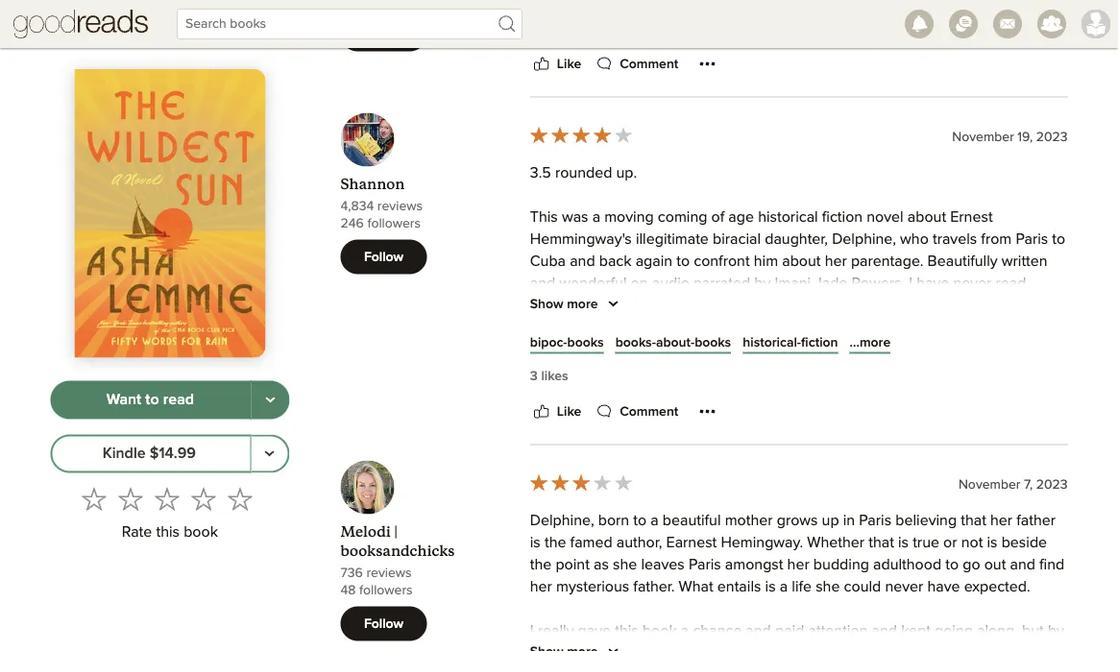 Task type: describe. For each thing, give the bounding box(es) containing it.
2 books from the left
[[695, 414, 732, 428]]

november for shannon
[[953, 209, 1015, 222]]

the left point at the bottom
[[530, 636, 552, 651]]

read inside this was a moving coming of age historical fiction novel about ernest hemmingway's illegitimate biracial daughter, delphine, who travels from paris to cuba and back again to confront him about her parentage. beautifully written and wonderful on audio narrated by imani jade powers. i have never read anything by hemmingway but this was still a related story about found family, toxic parental relationships and aspiring writers, set against the backdrop of post wwii paris and the cuban revolution. many thanks to netgalley and the publisher for an early digital copy and @prhaudio for a complimentary alc in exchange for my honest review!
[[996, 354, 1027, 369]]

and up early
[[638, 420, 664, 436]]

a inside delphine, born to a beautiful mother grows up in paris believing that her father is the famed author, earnest hemingway. whether that is true or not is beside the point as she leaves paris amongst her budding adulthood to go out and fi
[[651, 591, 659, 607]]

go
[[963, 636, 981, 651]]

november 7, 2023 link
[[959, 557, 1068, 570]]

review by shannon element
[[341, 191, 1068, 539]]

anything
[[530, 376, 588, 392]]

booksandchicks
[[341, 620, 455, 639]]

toxic
[[530, 398, 562, 414]]

profile image for melodi | booksandchicks . image
[[341, 539, 394, 593]]

beautifully
[[928, 332, 998, 347]]

relationships
[[625, 398, 710, 414]]

0 vertical spatial about
[[908, 288, 947, 303]]

and down hemmingway's
[[570, 332, 595, 347]]

shannon 4,834 reviews
[[341, 253, 423, 291]]

cw:
[[530, 509, 558, 524]]

rating 3 out of 5 image
[[528, 551, 634, 572]]

story
[[882, 376, 915, 392]]

home link
[[304, 0, 407, 48]]

cw: suicide, alcoholism
[[530, 509, 688, 524]]

born
[[598, 591, 630, 607]]

believing
[[896, 591, 957, 607]]

parentage.
[[851, 332, 924, 347]]

follow
[[364, 28, 404, 41]]

in inside this was a moving coming of age historical fiction novel about ernest hemmingway's illegitimate biracial daughter, delphine, who travels from paris to cuba and back again to confront him about her parentage. beautifully written and wonderful on audio narrated by imani jade powers. i have never read anything by hemmingway but this was still a related story about found family, toxic parental relationships and aspiring writers, set against the backdrop of post wwii paris and the cuban revolution. many thanks to netgalley and the publisher for an early digital copy and @prhaudio for a complimentary alc in exchange for my honest review!
[[1032, 442, 1044, 458]]

confront
[[694, 332, 750, 347]]

and down revolution.
[[758, 442, 783, 458]]

novel
[[867, 288, 904, 303]]

hemingway.
[[721, 614, 804, 629]]

home image
[[13, 0, 148, 48]]

alc
[[1001, 442, 1028, 458]]

rate 2 out of 5 image
[[118, 487, 143, 512]]

digital
[[676, 442, 717, 458]]

1 comment button from the top
[[593, 53, 679, 76]]

november 7, 2023
[[959, 557, 1068, 570]]

november 19, 2023 link
[[953, 209, 1068, 222]]

want to read
[[106, 393, 194, 408]]

to up author,
[[634, 591, 647, 607]]

in inside delphine, born to a beautiful mother grows up in paris believing that her father is the famed author, earnest hemingway. whether that is true or not is beside the point as she leaves paris amongst her budding adulthood to go out and fi
[[844, 591, 855, 607]]

1 horizontal spatial by
[[755, 354, 771, 369]]

follow button
[[341, 17, 427, 52]]

review!
[[696, 465, 744, 480]]

exchange
[[530, 465, 596, 480]]

for down thanks
[[863, 442, 881, 458]]

this inside this was a moving coming of age historical fiction novel about ernest hemmingway's illegitimate biracial daughter, delphine, who travels from paris to cuba and back again to confront him about her parentage. beautifully written and wonderful on audio narrated by imani jade powers. i have never read anything by hemmingway but this was still a related story about found family, toxic parental relationships and aspiring writers, set against the backdrop of post wwii paris and the cuban revolution. many thanks to netgalley and the publisher for an early digital copy and @prhaudio for a complimentary alc in exchange for my honest review!
[[734, 376, 758, 392]]

2 comment button from the top
[[593, 479, 679, 502]]

complimentary
[[897, 442, 997, 458]]

1 vertical spatial of
[[1024, 398, 1037, 414]]

|
[[394, 601, 398, 619]]

profile image for shannon. image
[[341, 191, 394, 245]]

the up point at the bottom
[[545, 614, 567, 629]]

as
[[594, 636, 609, 651]]

rate
[[122, 525, 152, 540]]

this was a moving coming of age historical fiction novel about ernest hemmingway's illegitimate biracial daughter, delphine, who travels from paris to cuba and back again to confront him about her parentage. beautifully written and wonderful on audio narrated by imani jade powers. i have never read anything by hemmingway but this was still a related story about found family, toxic parental relationships and aspiring writers, set against the backdrop of post wwii paris and the cuban revolution. many thanks to netgalley and the publisher for an early digital copy and @prhaudio for a complimentary alc in exchange for my honest review!
[[530, 288, 1066, 480]]

travels
[[933, 310, 978, 325]]

she
[[613, 636, 637, 651]]

family,
[[1004, 376, 1046, 392]]

still
[[792, 376, 815, 392]]

0 vertical spatial that
[[961, 591, 987, 607]]

her inside this was a moving coming of age historical fiction novel about ernest hemmingway's illegitimate biracial daughter, delphine, who travels from paris to cuba and back again to confront him about her parentage. beautifully written and wonderful on audio narrated by imani jade powers. i have never read anything by hemmingway but this was still a related story about found family, toxic parental relationships and aspiring writers, set against the backdrop of post wwii paris and the cuban revolution. many thanks to netgalley and the publisher for an early digital copy and @prhaudio for a complimentary alc in exchange for my honest review!
[[825, 332, 847, 347]]

netgalley
[[923, 420, 989, 436]]

4 likes button
[[530, 19, 569, 38]]

books-about-books link
[[616, 411, 732, 431]]

cuban
[[693, 420, 738, 436]]

imani
[[775, 354, 811, 369]]

and down but
[[714, 398, 740, 414]]

2 vertical spatial about
[[919, 376, 958, 392]]

famed
[[570, 614, 613, 629]]

a down thanks
[[885, 442, 893, 458]]

i
[[909, 354, 913, 369]]

0 horizontal spatial by
[[592, 376, 608, 392]]

my books link
[[407, 0, 535, 48]]

honest
[[646, 465, 692, 480]]

more
[[567, 376, 598, 389]]

like button for 2nd "comment" button from the bottom
[[530, 53, 582, 76]]

profile image for bob builder. image
[[1082, 10, 1111, 38]]

whether
[[808, 614, 865, 629]]

0 horizontal spatial that
[[869, 614, 895, 629]]

powers.
[[852, 354, 905, 369]]

4
[[530, 22, 538, 35]]

november for melodi | booksandchicks
[[959, 557, 1021, 570]]

rating 4 out of 5 image
[[528, 203, 634, 224]]

rate 5 out of 5 image
[[228, 487, 253, 512]]

delphine, born to a beautiful mother grows up in paris believing that her father is the famed author, earnest hemingway. whether that is true or not is beside the point as she leaves paris amongst her budding adulthood to go out and fi
[[530, 591, 1065, 652]]

publisher
[[530, 442, 593, 458]]

to down 'against'
[[906, 420, 919, 436]]

back
[[599, 332, 632, 347]]

kindle
[[103, 446, 146, 462]]

books-
[[616, 414, 656, 428]]

narrated
[[694, 354, 751, 369]]

the up alc
[[1022, 420, 1044, 436]]

0 horizontal spatial this
[[156, 525, 180, 540]]

writers,
[[801, 398, 850, 414]]

2 horizontal spatial her
[[991, 591, 1013, 607]]

earnest
[[666, 614, 717, 629]]

19,
[[1018, 209, 1033, 222]]

age
[[729, 288, 754, 303]]

to inside "button"
[[145, 393, 159, 408]]

coming
[[658, 288, 708, 303]]

out
[[985, 636, 1007, 651]]

review by maria element
[[341, 0, 1068, 113]]

show more button
[[530, 371, 625, 394]]

Search by book title or ISBN text field
[[177, 9, 523, 39]]

review by melodi | booksandchicks element
[[341, 539, 1068, 652]]

but
[[709, 376, 730, 392]]

related
[[831, 376, 878, 392]]

0 horizontal spatial of
[[712, 288, 725, 303]]

show
[[530, 376, 564, 389]]

mother
[[725, 591, 773, 607]]

up.
[[617, 244, 637, 259]]

like for 2nd "comment" button from the bottom
[[557, 58, 582, 71]]

likes
[[542, 22, 569, 35]]



Task type: locate. For each thing, give the bounding box(es) containing it.
delphine, down novel
[[832, 310, 897, 325]]

0 horizontal spatial delphine,
[[530, 591, 594, 607]]

1 2023 from the top
[[1037, 209, 1068, 222]]

and inside delphine, born to a beautiful mother grows up in paris believing that her father is the famed author, earnest hemingway. whether that is true or not is beside the point as she leaves paris amongst her budding adulthood to go out and fi
[[1010, 636, 1036, 651]]

books
[[568, 414, 604, 428], [695, 414, 732, 428]]

like down likes
[[557, 58, 582, 71]]

biracial
[[713, 310, 761, 325]]

1 horizontal spatial her
[[825, 332, 847, 347]]

1 vertical spatial was
[[762, 376, 788, 392]]

show more
[[530, 376, 598, 389]]

comment for 2nd "comment" button from the bottom
[[620, 58, 679, 71]]

melodi
[[341, 601, 391, 619]]

to left go
[[946, 636, 959, 651]]

1 horizontal spatial was
[[762, 376, 788, 392]]

1 vertical spatial that
[[869, 614, 895, 629]]

1 vertical spatial this
[[156, 525, 180, 540]]

that up adulthood
[[869, 614, 895, 629]]

0 horizontal spatial books
[[568, 414, 604, 428]]

grows
[[777, 591, 818, 607]]

1 vertical spatial november
[[959, 557, 1021, 570]]

in right alc
[[1032, 442, 1044, 458]]

like for second "comment" button from the top
[[557, 483, 582, 497]]

that up not
[[961, 591, 987, 607]]

for left 'my'
[[600, 465, 618, 480]]

2023 for shannon
[[1037, 209, 1068, 222]]

audio
[[652, 354, 690, 369]]

about up who on the top of page
[[908, 288, 947, 303]]

0 vertical spatial by
[[755, 354, 771, 369]]

1 vertical spatial like button
[[530, 479, 582, 502]]

1 vertical spatial comment
[[620, 483, 679, 497]]

2 comment from the top
[[620, 483, 679, 497]]

shannon
[[341, 253, 405, 271]]

moving
[[605, 288, 654, 303]]

1 vertical spatial about
[[782, 332, 821, 347]]

and up show
[[530, 354, 556, 369]]

like inside review by shannon 'element'
[[557, 483, 582, 497]]

revolution.
[[742, 420, 813, 436]]

0 vertical spatial her
[[825, 332, 847, 347]]

a
[[593, 288, 601, 303], [818, 376, 827, 392], [885, 442, 893, 458], [651, 591, 659, 607]]

to right from
[[1053, 310, 1066, 325]]

reviews
[[378, 278, 423, 291]]

4 likes
[[530, 22, 569, 35]]

delphine, inside delphine, born to a beautiful mother grows up in paris believing that her father is the famed author, earnest hemingway. whether that is true or not is beside the point as she leaves paris amongst her budding adulthood to go out and fi
[[530, 591, 594, 607]]

delphine, inside this was a moving coming of age historical fiction novel about ernest hemmingway's illegitimate biracial daughter, delphine, who travels from paris to cuba and back again to confront him about her parentage. beautifully written and wonderful on audio narrated by imani jade powers. i have never read anything by hemmingway but this was still a related story about found family, toxic parental relationships and aspiring writers, set against the backdrop of post wwii paris and the cuban revolution. many thanks to netgalley and the publisher for an early digital copy and @prhaudio for a complimentary alc in exchange for my honest review!
[[832, 310, 897, 325]]

her up the beside
[[991, 591, 1013, 607]]

1 vertical spatial 2023
[[1037, 557, 1068, 570]]

1 horizontal spatial that
[[961, 591, 987, 607]]

this
[[530, 288, 558, 303]]

was up hemmingway's
[[562, 288, 589, 303]]

1 vertical spatial by
[[592, 376, 608, 392]]

3 is from the left
[[987, 614, 998, 629]]

0 vertical spatial november
[[953, 209, 1015, 222]]

this
[[734, 376, 758, 392], [156, 525, 180, 540]]

about down daughter,
[[782, 332, 821, 347]]

him
[[754, 332, 778, 347]]

0 vertical spatial comment
[[620, 58, 679, 71]]

november left 7,
[[959, 557, 1021, 570]]

like button down likes
[[530, 53, 582, 76]]

2 like button from the top
[[530, 479, 582, 502]]

adulthood
[[874, 636, 942, 651]]

read
[[996, 354, 1027, 369], [163, 393, 194, 408]]

@prhaudio
[[787, 442, 859, 458]]

was up aspiring at bottom
[[762, 376, 788, 392]]

beautiful
[[663, 591, 721, 607]]

1 like button from the top
[[530, 53, 582, 76]]

copy
[[721, 442, 754, 458]]

by
[[755, 354, 771, 369], [592, 376, 608, 392]]

delphine, up famed
[[530, 591, 594, 607]]

my books
[[437, 14, 505, 33]]

my
[[622, 465, 642, 480]]

her down hemingway.
[[788, 636, 810, 651]]

read up $14.99
[[163, 393, 194, 408]]

2023 inside review by melodi | booksandchicks element
[[1037, 557, 1068, 570]]

1 comment from the top
[[620, 58, 679, 71]]

her up jade
[[825, 332, 847, 347]]

kindle $14.99
[[103, 446, 196, 462]]

on
[[631, 354, 648, 369]]

books down parental
[[568, 414, 604, 428]]

want to read button
[[50, 381, 251, 420]]

and up alc
[[993, 420, 1018, 436]]

1 vertical spatial like
[[557, 483, 582, 497]]

melodi | booksandchicks link
[[341, 601, 455, 639]]

to down illegitimate
[[677, 332, 690, 347]]

rate 3 out of 5 image
[[155, 487, 180, 512]]

bipoc-books
[[530, 414, 604, 428]]

1 horizontal spatial this
[[734, 376, 758, 392]]

from
[[982, 310, 1012, 325]]

alcoholism
[[617, 509, 688, 524]]

beside
[[1002, 614, 1048, 629]]

want
[[106, 393, 141, 408]]

november
[[953, 209, 1015, 222], [959, 557, 1021, 570]]

2 vertical spatial her
[[788, 636, 810, 651]]

0 vertical spatial 2023
[[1037, 209, 1068, 222]]

1 vertical spatial delphine,
[[530, 591, 594, 607]]

paris up written
[[1016, 310, 1049, 325]]

1 books from the left
[[568, 414, 604, 428]]

0 horizontal spatial her
[[788, 636, 810, 651]]

never
[[954, 354, 992, 369]]

read down written
[[996, 354, 1027, 369]]

the down relationships
[[668, 420, 690, 436]]

a up author,
[[651, 591, 659, 607]]

daughter,
[[765, 310, 828, 325]]

0 vertical spatial like button
[[530, 53, 582, 76]]

november inside review by melodi | booksandchicks element
[[959, 557, 1021, 570]]

many
[[816, 420, 853, 436]]

about down have
[[919, 376, 958, 392]]

ernest
[[951, 288, 993, 303]]

true
[[913, 614, 940, 629]]

my
[[437, 14, 459, 33]]

like button
[[530, 53, 582, 76], [530, 479, 582, 502]]

comment inside review by shannon 'element'
[[620, 483, 679, 497]]

7,
[[1025, 557, 1033, 570]]

like button for second "comment" button from the top
[[530, 479, 582, 502]]

read inside "button"
[[163, 393, 194, 408]]

in right up
[[844, 591, 855, 607]]

books up digital
[[695, 414, 732, 428]]

bipoc-books link
[[530, 411, 604, 431]]

of down family,
[[1024, 398, 1037, 414]]

0 vertical spatial of
[[712, 288, 725, 303]]

of left 'age'
[[712, 288, 725, 303]]

cuba
[[530, 332, 566, 347]]

budding
[[814, 636, 870, 651]]

by down him
[[755, 354, 771, 369]]

comment inside review by maria element
[[620, 58, 679, 71]]

not
[[962, 614, 983, 629]]

1 horizontal spatial of
[[1024, 398, 1037, 414]]

fiction
[[822, 288, 863, 303]]

2023 right 7,
[[1037, 557, 1068, 570]]

rate this book element
[[50, 481, 290, 547]]

like down exchange
[[557, 483, 582, 497]]

1 is from the left
[[530, 614, 541, 629]]

1 vertical spatial comment button
[[593, 479, 679, 502]]

rate this book
[[122, 525, 218, 540]]

historical
[[758, 288, 818, 303]]

this right but
[[734, 376, 758, 392]]

to right want
[[145, 393, 159, 408]]

1 vertical spatial in
[[844, 591, 855, 607]]

rounded
[[555, 244, 613, 259]]

paris up 'an'
[[602, 420, 635, 436]]

written
[[1002, 332, 1048, 347]]

paris right up
[[859, 591, 892, 607]]

hemmingway
[[612, 376, 705, 392]]

aspiring
[[744, 398, 797, 414]]

2 is from the left
[[899, 614, 909, 629]]

for left 'an'
[[597, 442, 615, 458]]

is up adulthood
[[899, 614, 909, 629]]

wwii
[[564, 420, 598, 436]]

point
[[556, 636, 590, 651]]

thanks
[[857, 420, 902, 436]]

rate 1 out of 5 image
[[82, 487, 107, 512]]

0 horizontal spatial read
[[163, 393, 194, 408]]

this right the rate
[[156, 525, 180, 540]]

illegitimate
[[636, 310, 709, 325]]

None search field
[[161, 9, 538, 39]]

again
[[636, 332, 673, 347]]

0 vertical spatial was
[[562, 288, 589, 303]]

like inside review by maria element
[[557, 58, 582, 71]]

0 vertical spatial in
[[1032, 442, 1044, 458]]

shannon link
[[341, 253, 405, 271]]

0 horizontal spatial in
[[844, 591, 855, 607]]

4,834
[[341, 278, 374, 291]]

1 horizontal spatial books
[[695, 414, 732, 428]]

for
[[597, 442, 615, 458], [863, 442, 881, 458], [600, 465, 618, 480]]

that
[[961, 591, 987, 607], [869, 614, 895, 629]]

0 vertical spatial comment button
[[593, 53, 679, 76]]

0 vertical spatial delphine,
[[832, 310, 897, 325]]

rating 0 out of 5 group
[[76, 481, 258, 518]]

books
[[463, 14, 505, 33]]

home
[[335, 14, 376, 33]]

is right not
[[987, 614, 998, 629]]

a right still
[[818, 376, 827, 392]]

to
[[1053, 310, 1066, 325], [677, 332, 690, 347], [145, 393, 159, 408], [906, 420, 919, 436], [634, 591, 647, 607], [946, 636, 959, 651]]

3.5
[[530, 244, 551, 259]]

a up hemmingway's
[[593, 288, 601, 303]]

2023 right 19,
[[1037, 209, 1068, 222]]

1 horizontal spatial in
[[1032, 442, 1044, 458]]

0 vertical spatial like
[[557, 58, 582, 71]]

kindle $14.99 link
[[50, 435, 251, 473]]

2023 inside review by shannon 'element'
[[1037, 209, 1068, 222]]

1 horizontal spatial is
[[899, 614, 909, 629]]

up
[[822, 591, 840, 607]]

november left 19,
[[953, 209, 1015, 222]]

1 horizontal spatial read
[[996, 354, 1027, 369]]

like
[[557, 58, 582, 71], [557, 483, 582, 497]]

by down wonderful
[[592, 376, 608, 392]]

like button up the cw: on the bottom
[[530, 479, 582, 502]]

0 vertical spatial read
[[996, 354, 1027, 369]]

the up "netgalley"
[[931, 398, 952, 414]]

and down the beside
[[1010, 636, 1036, 651]]

0 horizontal spatial is
[[530, 614, 541, 629]]

3.5 rounded up.
[[530, 244, 637, 259]]

2 horizontal spatial is
[[987, 614, 998, 629]]

1 like from the top
[[557, 58, 582, 71]]

2023 for melodi | booksandchicks
[[1037, 557, 1068, 570]]

is left famed
[[530, 614, 541, 629]]

1 vertical spatial read
[[163, 393, 194, 408]]

0 horizontal spatial was
[[562, 288, 589, 303]]

parental
[[566, 398, 621, 414]]

1 horizontal spatial delphine,
[[832, 310, 897, 325]]

paris
[[1016, 310, 1049, 325], [602, 420, 635, 436], [859, 591, 892, 607], [689, 636, 721, 651]]

1 vertical spatial her
[[991, 591, 1013, 607]]

november inside review by shannon 'element'
[[953, 209, 1015, 222]]

2 like from the top
[[557, 483, 582, 497]]

delphine,
[[832, 310, 897, 325], [530, 591, 594, 607]]

an
[[619, 442, 635, 458]]

0 vertical spatial this
[[734, 376, 758, 392]]

paris down earnest
[[689, 636, 721, 651]]

comment for second "comment" button from the top
[[620, 483, 679, 497]]

2 2023 from the top
[[1037, 557, 1068, 570]]

rate 4 out of 5 image
[[191, 487, 216, 512]]

who
[[901, 310, 929, 325]]

suicide,
[[562, 509, 613, 524]]

post
[[530, 420, 560, 436]]



Task type: vqa. For each thing, say whether or not it's contained in the screenshot.
with in We've gathered here 48 relatively recent poetry collections—published since 2019—that have proved particularly popular with Goodreads' regulars. Each of the books has earne
no



